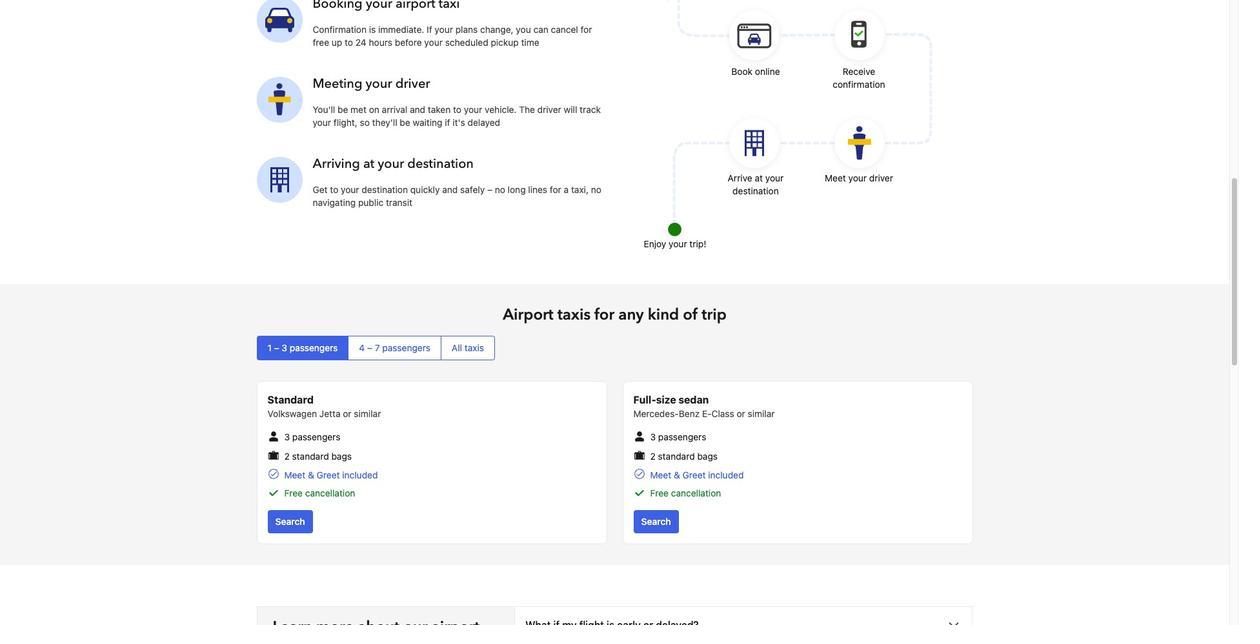 Task type: locate. For each thing, give the bounding box(es) containing it.
2 2 from the left
[[651, 451, 656, 462]]

1 horizontal spatial &
[[674, 470, 681, 481]]

search button
[[268, 510, 313, 533], [634, 510, 679, 533]]

destination for arriving at your destination
[[408, 155, 474, 173]]

1 vertical spatial be
[[400, 117, 411, 128]]

1 vertical spatial for
[[550, 184, 562, 195]]

2 free from the left
[[651, 488, 669, 499]]

0 vertical spatial be
[[338, 104, 348, 115]]

2 similar from the left
[[748, 408, 775, 419]]

0 horizontal spatial for
[[550, 184, 562, 195]]

2 down volkswagen
[[284, 451, 290, 462]]

for right cancel
[[581, 24, 593, 35]]

2 search button from the left
[[634, 510, 679, 533]]

and
[[410, 104, 426, 115], [443, 184, 458, 195]]

confirmation is immediate. if your plans change, you can cancel for free up to 24 hours before your scheduled pickup time
[[313, 24, 593, 48]]

included for sedan
[[709, 470, 744, 481]]

1 2 standard bags from the left
[[284, 451, 352, 462]]

1
[[268, 343, 272, 354]]

cancellation
[[305, 488, 355, 499], [672, 488, 722, 499]]

they'll
[[372, 117, 398, 128]]

2
[[284, 451, 290, 462], [651, 451, 656, 462]]

1 horizontal spatial taxis
[[558, 304, 591, 326]]

to inside you'll be met on arrival and taken to your vehicle. the driver will track your flight, so they'll be waiting if it's delayed
[[453, 104, 462, 115]]

2 down mercedes-
[[651, 451, 656, 462]]

1 vertical spatial driver
[[538, 104, 562, 115]]

cancel
[[551, 24, 579, 35]]

2 or from the left
[[737, 408, 746, 419]]

meet & greet included down the jetta
[[284, 470, 378, 481]]

similar right the jetta
[[354, 408, 381, 419]]

1 horizontal spatial at
[[755, 173, 763, 184]]

get
[[313, 184, 328, 195]]

flight,
[[334, 117, 358, 128]]

– for 4 – 7 passengers
[[367, 343, 373, 354]]

3 passengers down benz
[[651, 432, 707, 443]]

1 horizontal spatial bags
[[698, 451, 718, 462]]

meet & greet included
[[284, 470, 378, 481], [651, 470, 744, 481]]

0 horizontal spatial at
[[364, 155, 375, 173]]

any
[[619, 304, 644, 326]]

standard
[[292, 451, 329, 462], [658, 451, 695, 462]]

1 horizontal spatial or
[[737, 408, 746, 419]]

0 horizontal spatial free cancellation
[[284, 488, 355, 499]]

3 right 1
[[282, 343, 287, 354]]

2 no from the left
[[591, 184, 602, 195]]

to right up
[[345, 37, 353, 48]]

2 vertical spatial driver
[[870, 173, 894, 184]]

sort results by element
[[257, 336, 974, 361]]

0 horizontal spatial meet
[[284, 470, 306, 481]]

0 vertical spatial to
[[345, 37, 353, 48]]

0 horizontal spatial standard
[[292, 451, 329, 462]]

0 horizontal spatial no
[[495, 184, 506, 195]]

standard for size
[[658, 451, 695, 462]]

included for jetta
[[342, 470, 378, 481]]

arrive
[[728, 173, 753, 184]]

of
[[683, 304, 698, 326]]

0 vertical spatial driver
[[396, 75, 430, 93]]

– inside get to your destination quickly and safely – no long lines for a taxi, no navigating public transit
[[488, 184, 493, 195]]

2 & from the left
[[674, 470, 681, 481]]

standard for volkswagen
[[292, 451, 329, 462]]

and up waiting
[[410, 104, 426, 115]]

booking airport taxi image for confirmation is immediate. if your plans change, you can cancel for free up to 24 hours before your scheduled pickup time
[[257, 0, 303, 43]]

– right 1
[[274, 343, 279, 354]]

1 horizontal spatial search
[[642, 516, 671, 527]]

enjoy
[[644, 239, 667, 250]]

and inside you'll be met on arrival and taken to your vehicle. the driver will track your flight, so they'll be waiting if it's delayed
[[410, 104, 426, 115]]

similar
[[354, 408, 381, 419], [748, 408, 775, 419]]

1 included from the left
[[342, 470, 378, 481]]

1 – 3 passengers
[[268, 343, 338, 354]]

for left any
[[595, 304, 615, 326]]

taxis right airport
[[558, 304, 591, 326]]

meet & greet included down benz
[[651, 470, 744, 481]]

free cancellation
[[284, 488, 355, 499], [651, 488, 722, 499]]

booking airport taxi image
[[257, 0, 303, 43], [663, 0, 934, 243], [257, 77, 303, 123], [257, 157, 303, 203]]

1 horizontal spatial and
[[443, 184, 458, 195]]

2 vertical spatial for
[[595, 304, 615, 326]]

you'll
[[313, 104, 335, 115]]

1 free cancellation from the left
[[284, 488, 355, 499]]

1 horizontal spatial similar
[[748, 408, 775, 419]]

arriving
[[313, 155, 360, 173]]

0 vertical spatial taxis
[[558, 304, 591, 326]]

taxis
[[558, 304, 591, 326], [465, 343, 484, 354]]

greet down benz
[[683, 470, 706, 481]]

waiting
[[413, 117, 443, 128]]

taxis inside sort results by element
[[465, 343, 484, 354]]

2 horizontal spatial for
[[595, 304, 615, 326]]

size
[[657, 394, 677, 406]]

2 free cancellation from the left
[[651, 488, 722, 499]]

bags down e-
[[698, 451, 718, 462]]

1 3 passengers from the left
[[284, 432, 341, 443]]

1 horizontal spatial 2
[[651, 451, 656, 462]]

at for arrive
[[755, 173, 763, 184]]

arrive at your destination
[[728, 173, 784, 197]]

1 horizontal spatial meet & greet included
[[651, 470, 744, 481]]

your
[[435, 24, 453, 35], [425, 37, 443, 48], [366, 75, 392, 93], [464, 104, 483, 115], [313, 117, 331, 128], [378, 155, 404, 173], [766, 173, 784, 184], [849, 173, 867, 184], [341, 184, 359, 195], [669, 239, 688, 250]]

or right the jetta
[[343, 408, 352, 419]]

taxis right all
[[465, 343, 484, 354]]

0 horizontal spatial bags
[[332, 451, 352, 462]]

confirmation
[[313, 24, 367, 35]]

3 passengers
[[284, 432, 341, 443], [651, 432, 707, 443]]

3 down mercedes-
[[651, 432, 656, 443]]

& down benz
[[674, 470, 681, 481]]

2 3 passengers from the left
[[651, 432, 707, 443]]

driver inside you'll be met on arrival and taken to your vehicle. the driver will track your flight, so they'll be waiting if it's delayed
[[538, 104, 562, 115]]

– right safely
[[488, 184, 493, 195]]

airport
[[503, 304, 554, 326]]

0 horizontal spatial or
[[343, 408, 352, 419]]

meet for full-
[[651, 470, 672, 481]]

or inside full-size sedan mercedes-benz e-class or similar
[[737, 408, 746, 419]]

3 down volkswagen
[[284, 432, 290, 443]]

meet for standard
[[284, 470, 306, 481]]

book
[[732, 66, 753, 77]]

1 horizontal spatial –
[[367, 343, 373, 354]]

up
[[332, 37, 342, 48]]

at right arrive
[[755, 173, 763, 184]]

or right class
[[737, 408, 746, 419]]

1 horizontal spatial greet
[[683, 470, 706, 481]]

0 horizontal spatial 3 passengers
[[284, 432, 341, 443]]

can
[[534, 24, 549, 35]]

0 horizontal spatial greet
[[317, 470, 340, 481]]

1 cancellation from the left
[[305, 488, 355, 499]]

2 standard from the left
[[658, 451, 695, 462]]

1 horizontal spatial to
[[345, 37, 353, 48]]

jetta
[[320, 408, 341, 419]]

and for meeting your driver
[[410, 104, 426, 115]]

2 meet & greet included from the left
[[651, 470, 744, 481]]

change,
[[481, 24, 514, 35]]

3 for standard
[[284, 432, 290, 443]]

for
[[581, 24, 593, 35], [550, 184, 562, 195], [595, 304, 615, 326]]

destination
[[408, 155, 474, 173], [362, 184, 408, 195], [733, 186, 779, 197]]

0 horizontal spatial –
[[274, 343, 279, 354]]

2 horizontal spatial –
[[488, 184, 493, 195]]

meet
[[825, 173, 846, 184], [284, 470, 306, 481], [651, 470, 672, 481]]

no
[[495, 184, 506, 195], [591, 184, 602, 195]]

passengers right the 7
[[383, 343, 431, 354]]

0 horizontal spatial 2
[[284, 451, 290, 462]]

included
[[342, 470, 378, 481], [709, 470, 744, 481]]

0 horizontal spatial 2 standard bags
[[284, 451, 352, 462]]

1 standard from the left
[[292, 451, 329, 462]]

bags for sedan
[[698, 451, 718, 462]]

0 horizontal spatial taxis
[[465, 343, 484, 354]]

destination up quickly
[[408, 155, 474, 173]]

no right taxi,
[[591, 184, 602, 195]]

2 standard bags for jetta
[[284, 451, 352, 462]]

– left the 7
[[367, 343, 373, 354]]

2 standard bags down benz
[[651, 451, 718, 462]]

driver for meeting your driver
[[396, 75, 430, 93]]

3 passengers down the jetta
[[284, 432, 341, 443]]

24
[[356, 37, 367, 48]]

you'll be met on arrival and taken to your vehicle. the driver will track your flight, so they'll be waiting if it's delayed
[[313, 104, 601, 128]]

2 for volkswagen
[[284, 451, 290, 462]]

1 horizontal spatial driver
[[538, 104, 562, 115]]

1 2 from the left
[[284, 451, 290, 462]]

standard down benz
[[658, 451, 695, 462]]

1 no from the left
[[495, 184, 506, 195]]

bags down the jetta
[[332, 451, 352, 462]]

search for size
[[642, 516, 671, 527]]

time
[[521, 37, 540, 48]]

0 vertical spatial and
[[410, 104, 426, 115]]

for left a
[[550, 184, 562, 195]]

standard down volkswagen
[[292, 451, 329, 462]]

no left long
[[495, 184, 506, 195]]

1 vertical spatial to
[[453, 104, 462, 115]]

your inside get to your destination quickly and safely – no long lines for a taxi, no navigating public transit
[[341, 184, 359, 195]]

1 horizontal spatial meet
[[651, 470, 672, 481]]

1 meet & greet included from the left
[[284, 470, 378, 481]]

0 horizontal spatial search button
[[268, 510, 313, 533]]

0 horizontal spatial free
[[284, 488, 303, 499]]

4
[[359, 343, 365, 354]]

2 standard bags
[[284, 451, 352, 462], [651, 451, 718, 462]]

taxis for all
[[465, 343, 484, 354]]

2 standard bags down the jetta
[[284, 451, 352, 462]]

be down the arrival
[[400, 117, 411, 128]]

0 horizontal spatial cancellation
[[305, 488, 355, 499]]

1 search from the left
[[275, 516, 305, 527]]

1 horizontal spatial standard
[[658, 451, 695, 462]]

greet down the jetta
[[317, 470, 340, 481]]

for inside the confirmation is immediate. if your plans change, you can cancel for free up to 24 hours before your scheduled pickup time
[[581, 24, 593, 35]]

destination inside arrive at your destination
[[733, 186, 779, 197]]

safely
[[461, 184, 485, 195]]

3 passengers for volkswagen
[[284, 432, 341, 443]]

free for size
[[651, 488, 669, 499]]

1 search button from the left
[[268, 510, 313, 533]]

0 horizontal spatial be
[[338, 104, 348, 115]]

1 horizontal spatial no
[[591, 184, 602, 195]]

0 horizontal spatial similar
[[354, 408, 381, 419]]

1 horizontal spatial free
[[651, 488, 669, 499]]

1 horizontal spatial 3 passengers
[[651, 432, 707, 443]]

3 passengers for size
[[651, 432, 707, 443]]

it's
[[453, 117, 465, 128]]

1 greet from the left
[[317, 470, 340, 481]]

0 horizontal spatial to
[[330, 184, 339, 195]]

0 horizontal spatial &
[[308, 470, 314, 481]]

destination up public
[[362, 184, 408, 195]]

at right arriving
[[364, 155, 375, 173]]

2 2 standard bags from the left
[[651, 451, 718, 462]]

2 vertical spatial to
[[330, 184, 339, 195]]

to up it's
[[453, 104, 462, 115]]

standard volkswagen jetta or similar
[[268, 394, 381, 419]]

to up the navigating
[[330, 184, 339, 195]]

2 search from the left
[[642, 516, 671, 527]]

– for 1 – 3 passengers
[[274, 343, 279, 354]]

1 bags from the left
[[332, 451, 352, 462]]

2 standard bags for sedan
[[651, 451, 718, 462]]

1 horizontal spatial free cancellation
[[651, 488, 722, 499]]

if
[[427, 24, 432, 35]]

receive
[[843, 66, 876, 77]]

2 horizontal spatial driver
[[870, 173, 894, 184]]

and for arriving at your destination
[[443, 184, 458, 195]]

1 horizontal spatial search button
[[634, 510, 679, 533]]

–
[[488, 184, 493, 195], [274, 343, 279, 354], [367, 343, 373, 354]]

online
[[756, 66, 781, 77]]

0 horizontal spatial driver
[[396, 75, 430, 93]]

1 horizontal spatial included
[[709, 470, 744, 481]]

2 bags from the left
[[698, 451, 718, 462]]

standard
[[268, 394, 314, 406]]

at inside arrive at your destination
[[755, 173, 763, 184]]

1 & from the left
[[308, 470, 314, 481]]

meeting your driver
[[313, 75, 430, 93]]

and left safely
[[443, 184, 458, 195]]

be up flight,
[[338, 104, 348, 115]]

1 horizontal spatial for
[[581, 24, 593, 35]]

1 vertical spatial and
[[443, 184, 458, 195]]

2 greet from the left
[[683, 470, 706, 481]]

2 cancellation from the left
[[672, 488, 722, 499]]

quickly
[[411, 184, 440, 195]]

1 horizontal spatial 2 standard bags
[[651, 451, 718, 462]]

0 horizontal spatial included
[[342, 470, 378, 481]]

similar right class
[[748, 408, 775, 419]]

met
[[351, 104, 367, 115]]

free
[[284, 488, 303, 499], [651, 488, 669, 499]]

to inside the confirmation is immediate. if your plans change, you can cancel for free up to 24 hours before your scheduled pickup time
[[345, 37, 353, 48]]

be
[[338, 104, 348, 115], [400, 117, 411, 128]]

0 horizontal spatial search
[[275, 516, 305, 527]]

free for volkswagen
[[284, 488, 303, 499]]

3
[[282, 343, 287, 354], [284, 432, 290, 443], [651, 432, 656, 443]]

2 included from the left
[[709, 470, 744, 481]]

1 free from the left
[[284, 488, 303, 499]]

1 or from the left
[[343, 408, 352, 419]]

greet for jetta
[[317, 470, 340, 481]]

and inside get to your destination quickly and safely – no long lines for a taxi, no navigating public transit
[[443, 184, 458, 195]]

1 similar from the left
[[354, 408, 381, 419]]

1 horizontal spatial cancellation
[[672, 488, 722, 499]]

destination down arrive
[[733, 186, 779, 197]]

sedan
[[679, 394, 709, 406]]

free cancellation for sedan
[[651, 488, 722, 499]]

1 vertical spatial taxis
[[465, 343, 484, 354]]

benz
[[679, 408, 700, 419]]

hours
[[369, 37, 393, 48]]

bags for jetta
[[332, 451, 352, 462]]

similar inside standard volkswagen jetta or similar
[[354, 408, 381, 419]]

0 horizontal spatial meet & greet included
[[284, 470, 378, 481]]

2 horizontal spatial to
[[453, 104, 462, 115]]

or
[[343, 408, 352, 419], [737, 408, 746, 419]]

& down volkswagen
[[308, 470, 314, 481]]

0 horizontal spatial and
[[410, 104, 426, 115]]

destination inside get to your destination quickly and safely – no long lines for a taxi, no navigating public transit
[[362, 184, 408, 195]]

at
[[364, 155, 375, 173], [755, 173, 763, 184]]

0 vertical spatial for
[[581, 24, 593, 35]]

passengers
[[290, 343, 338, 354], [383, 343, 431, 354], [292, 432, 341, 443], [659, 432, 707, 443]]



Task type: describe. For each thing, give the bounding box(es) containing it.
taxi,
[[572, 184, 589, 195]]

e-
[[703, 408, 712, 419]]

greet for sedan
[[683, 470, 706, 481]]

class
[[712, 408, 735, 419]]

all
[[452, 343, 462, 354]]

get to your destination quickly and safely – no long lines for a taxi, no navigating public transit
[[313, 184, 602, 208]]

passengers down the jetta
[[292, 432, 341, 443]]

arriving at your destination
[[313, 155, 474, 173]]

plans
[[456, 24, 478, 35]]

2 for size
[[651, 451, 656, 462]]

meet & greet included for jetta
[[284, 470, 378, 481]]

enjoy your trip!
[[644, 239, 707, 250]]

free cancellation for jetta
[[284, 488, 355, 499]]

& for size
[[674, 470, 681, 481]]

or inside standard volkswagen jetta or similar
[[343, 408, 352, 419]]

3 inside sort results by element
[[282, 343, 287, 354]]

1 horizontal spatial be
[[400, 117, 411, 128]]

passengers right 1
[[290, 343, 338, 354]]

if
[[445, 117, 450, 128]]

4 – 7 passengers
[[359, 343, 431, 354]]

public
[[358, 197, 384, 208]]

cancellation for jetta
[[305, 488, 355, 499]]

similar inside full-size sedan mercedes-benz e-class or similar
[[748, 408, 775, 419]]

track
[[580, 104, 601, 115]]

you
[[516, 24, 531, 35]]

navigating
[[313, 197, 356, 208]]

booking airport taxi image for you'll be met on arrival and taken to your vehicle. the driver will track your flight, so they'll be waiting if it's delayed
[[257, 77, 303, 123]]

driver for meet your driver
[[870, 173, 894, 184]]

cancellation for sedan
[[672, 488, 722, 499]]

pickup
[[491, 37, 519, 48]]

book online
[[732, 66, 781, 77]]

confirmation
[[833, 79, 886, 90]]

mercedes-
[[634, 408, 679, 419]]

search button for volkswagen
[[268, 510, 313, 533]]

scheduled
[[445, 37, 489, 48]]

your inside arrive at your destination
[[766, 173, 784, 184]]

passengers down benz
[[659, 432, 707, 443]]

airport taxis for any kind of trip
[[503, 304, 727, 326]]

taxis for airport
[[558, 304, 591, 326]]

2 horizontal spatial meet
[[825, 173, 846, 184]]

at for arriving
[[364, 155, 375, 173]]

on
[[369, 104, 380, 115]]

so
[[360, 117, 370, 128]]

volkswagen
[[268, 408, 317, 419]]

arrival
[[382, 104, 408, 115]]

vehicle.
[[485, 104, 517, 115]]

destination for arrive at your destination
[[733, 186, 779, 197]]

trip!
[[690, 239, 707, 250]]

long
[[508, 184, 526, 195]]

immediate.
[[379, 24, 425, 35]]

the
[[519, 104, 535, 115]]

all taxis
[[452, 343, 484, 354]]

trip
[[702, 304, 727, 326]]

full-size sedan mercedes-benz e-class or similar
[[634, 394, 775, 419]]

receive confirmation
[[833, 66, 886, 90]]

full-
[[634, 394, 657, 406]]

will
[[564, 104, 578, 115]]

& for volkswagen
[[308, 470, 314, 481]]

free
[[313, 37, 329, 48]]

delayed
[[468, 117, 501, 128]]

for inside get to your destination quickly and safely – no long lines for a taxi, no navigating public transit
[[550, 184, 562, 195]]

meeting
[[313, 75, 363, 93]]

to inside get to your destination quickly and safely – no long lines for a taxi, no navigating public transit
[[330, 184, 339, 195]]

a
[[564, 184, 569, 195]]

search button for size
[[634, 510, 679, 533]]

before
[[395, 37, 422, 48]]

meet your driver
[[825, 173, 894, 184]]

destination for get to your destination quickly and safely – no long lines for a taxi, no navigating public transit
[[362, 184, 408, 195]]

kind
[[648, 304, 680, 326]]

transit
[[386, 197, 413, 208]]

lines
[[529, 184, 548, 195]]

taken
[[428, 104, 451, 115]]

booking airport taxi image for get to your destination quickly and safely – no long lines for a taxi, no navigating public transit
[[257, 157, 303, 203]]

meet & greet included for sedan
[[651, 470, 744, 481]]

7
[[375, 343, 380, 354]]

search for volkswagen
[[275, 516, 305, 527]]

3 for full-
[[651, 432, 656, 443]]

is
[[369, 24, 376, 35]]



Task type: vqa. For each thing, say whether or not it's contained in the screenshot.
Confirmation is immediate. If your plans change, you can cancel for free up to 24 hours before your scheduled pickup time's Booking Airport Taxi image
yes



